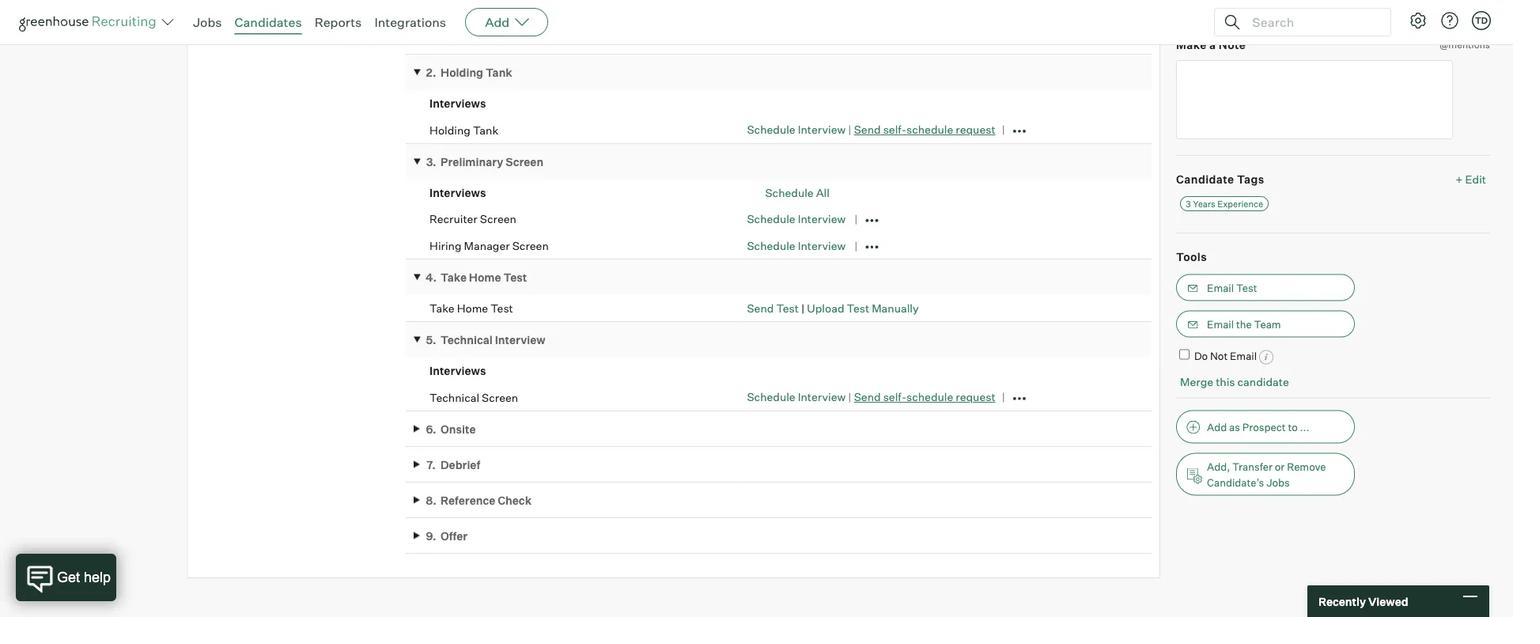 Task type: describe. For each thing, give the bounding box(es) containing it.
add button
[[465, 8, 548, 36]]

2.
[[426, 65, 436, 79]]

integrations
[[375, 14, 446, 30]]

send test link
[[747, 301, 799, 315]]

to
[[1288, 420, 1298, 433]]

greenhouse recruiting image
[[19, 13, 161, 32]]

test left upload
[[777, 301, 799, 315]]

not
[[1211, 349, 1228, 362]]

add,
[[1208, 460, 1231, 473]]

2 interviews from the top
[[430, 186, 486, 199]]

screen down 5. technical interview
[[482, 390, 518, 404]]

@mentions
[[1440, 38, 1491, 50]]

add, transfer or remove candidate's jobs button
[[1177, 453, 1355, 496]]

the
[[1237, 318, 1252, 330]]

6.
[[426, 422, 436, 436]]

request for screen
[[956, 390, 996, 404]]

jobs link
[[193, 14, 222, 30]]

3. preliminary screen
[[426, 155, 544, 169]]

email the team
[[1208, 318, 1282, 330]]

email test
[[1208, 281, 1258, 294]]

reports link
[[315, 14, 362, 30]]

self- for technical screen
[[884, 390, 907, 404]]

schedule for schedule all link
[[765, 186, 814, 199]]

1 vertical spatial send
[[747, 301, 774, 315]]

3 years experience link
[[1181, 196, 1269, 211]]

3.
[[426, 155, 436, 169]]

application review
[[430, 7, 529, 21]]

schedule for tank
[[907, 123, 954, 137]]

schedule for screen
[[907, 390, 954, 404]]

add as prospect to ... button
[[1177, 410, 1355, 443]]

add for add as prospect to ...
[[1208, 420, 1227, 433]]

schedule interview | send self-schedule request for holding tank
[[747, 123, 996, 137]]

1 vertical spatial technical
[[430, 390, 480, 404]]

4. take home test
[[426, 270, 527, 284]]

0 vertical spatial holding
[[441, 65, 483, 79]]

2 vertical spatial email
[[1230, 349, 1257, 362]]

schedule interview for recruiter screen
[[747, 212, 846, 226]]

upload test manually link
[[807, 301, 919, 315]]

candidates
[[235, 14, 302, 30]]

recently
[[1319, 594, 1366, 608]]

1 vertical spatial holding
[[430, 123, 471, 137]]

test inside button
[[1237, 281, 1258, 294]]

+ edit link
[[1452, 169, 1491, 190]]

| for technical screen
[[848, 390, 852, 404]]

onsite
[[441, 422, 476, 436]]

test down hiring manager screen
[[504, 270, 527, 284]]

make
[[1177, 38, 1207, 52]]

jobs inside the add, transfer or remove candidate's jobs
[[1267, 476, 1290, 489]]

candidate
[[1177, 173, 1235, 186]]

screen right the manager
[[512, 239, 549, 252]]

email for email the team
[[1208, 318, 1234, 330]]

hiring
[[430, 239, 462, 252]]

or
[[1275, 460, 1285, 473]]

+ edit
[[1456, 173, 1487, 186]]

integrations link
[[375, 14, 446, 30]]

configure image
[[1409, 11, 1428, 30]]

5. technical interview
[[426, 333, 546, 347]]

8. reference check
[[426, 493, 532, 507]]

transfer
[[1233, 460, 1273, 473]]

all
[[816, 186, 830, 199]]

+ for + edit
[[1456, 173, 1463, 186]]

remove
[[1288, 460, 1327, 473]]

1 vertical spatial home
[[457, 301, 488, 315]]

recruiter
[[430, 212, 478, 226]]

holding tank
[[430, 123, 499, 137]]

8.
[[426, 493, 437, 507]]

schedule all link
[[765, 186, 830, 199]]

schedule interview | send self-schedule request for technical screen
[[747, 390, 996, 404]]

make a note
[[1177, 38, 1246, 52]]

send self-schedule request link for screen
[[854, 390, 996, 404]]

send self-schedule request link for tank
[[854, 123, 996, 137]]

schedule interview link for technical screen
[[747, 390, 846, 404]]

upload
[[807, 301, 845, 315]]

1 vertical spatial take
[[430, 301, 455, 315]]

add, transfer or remove candidate's jobs
[[1208, 460, 1327, 489]]

0 vertical spatial take
[[441, 270, 467, 284]]

request for tank
[[956, 123, 996, 137]]

4.
[[426, 270, 437, 284]]

9.
[[426, 529, 436, 543]]

recruiter screen
[[430, 212, 517, 226]]

email the team button
[[1177, 311, 1355, 338]]

+ add interview
[[430, 34, 511, 48]]

team
[[1255, 318, 1282, 330]]

send for technical screen
[[854, 390, 881, 404]]

0 vertical spatial home
[[469, 270, 501, 284]]

experience
[[1218, 198, 1264, 209]]

+ add interview link
[[430, 34, 511, 48]]

add for add
[[485, 14, 510, 30]]

2. holding tank
[[426, 65, 513, 79]]

merge
[[1181, 375, 1214, 388]]

a
[[1210, 38, 1217, 52]]

as
[[1230, 420, 1241, 433]]

1 vertical spatial tank
[[473, 123, 499, 137]]

application
[[430, 7, 489, 21]]



Task type: vqa. For each thing, say whether or not it's contained in the screenshot.
THE RECRUITER SCREEN
yes



Task type: locate. For each thing, give the bounding box(es) containing it.
0 vertical spatial self-
[[884, 123, 907, 137]]

7. debrief
[[427, 458, 480, 471]]

3 schedule interview link from the top
[[747, 239, 846, 252]]

td
[[1476, 15, 1488, 26]]

+
[[430, 34, 437, 48], [1456, 173, 1463, 186]]

Do Not Email checkbox
[[1180, 349, 1190, 360]]

2 vertical spatial |
[[848, 390, 852, 404]]

1 horizontal spatial add
[[485, 14, 510, 30]]

interviews up the recruiter
[[430, 186, 486, 199]]

1 vertical spatial jobs
[[1267, 476, 1290, 489]]

schedule interview down schedule all
[[747, 212, 846, 226]]

technical up 6. onsite
[[430, 390, 480, 404]]

candidate
[[1238, 375, 1290, 388]]

schedule interview link for hiring manager screen
[[747, 239, 846, 252]]

schedule interview link for recruiter screen
[[747, 212, 846, 226]]

0 vertical spatial technical
[[441, 333, 493, 347]]

manually
[[872, 301, 919, 315]]

interviews
[[430, 96, 486, 110], [430, 186, 486, 199], [430, 364, 486, 378]]

0 vertical spatial email
[[1208, 281, 1234, 294]]

send test | upload test manually
[[747, 301, 919, 315]]

jobs left candidates
[[193, 14, 222, 30]]

review
[[491, 7, 529, 21]]

add inside button
[[1208, 420, 1227, 433]]

2 vertical spatial add
[[1208, 420, 1227, 433]]

2 schedule from the top
[[907, 390, 954, 404]]

prospect
[[1243, 420, 1286, 433]]

screen right preliminary
[[506, 155, 544, 169]]

1 horizontal spatial +
[[1456, 173, 1463, 186]]

add down application
[[439, 34, 461, 48]]

take down 4.
[[430, 301, 455, 315]]

email test button
[[1177, 274, 1355, 301]]

tank down + add interview link
[[486, 65, 513, 79]]

years
[[1193, 198, 1216, 209]]

email
[[1208, 281, 1234, 294], [1208, 318, 1234, 330], [1230, 349, 1257, 362]]

schedule interview link for holding tank
[[747, 123, 846, 137]]

screen up hiring manager screen
[[480, 212, 517, 226]]

add as prospect to ...
[[1208, 420, 1310, 433]]

manager
[[464, 239, 510, 252]]

0 vertical spatial +
[[430, 34, 437, 48]]

1 vertical spatial self-
[[884, 390, 907, 404]]

self- for holding tank
[[884, 123, 907, 137]]

self-
[[884, 123, 907, 137], [884, 390, 907, 404]]

2 send self-schedule request link from the top
[[854, 390, 996, 404]]

1 vertical spatial request
[[956, 390, 996, 404]]

tank
[[486, 65, 513, 79], [473, 123, 499, 137]]

1 vertical spatial send self-schedule request link
[[854, 390, 996, 404]]

1 vertical spatial add
[[439, 34, 461, 48]]

...
[[1301, 420, 1310, 433]]

check
[[498, 493, 532, 507]]

0 vertical spatial tank
[[486, 65, 513, 79]]

1 vertical spatial |
[[802, 301, 805, 315]]

test right upload
[[847, 301, 870, 315]]

add up + add interview link
[[485, 14, 510, 30]]

candidates link
[[235, 14, 302, 30]]

0 vertical spatial interviews
[[430, 96, 486, 110]]

2 request from the top
[[956, 390, 996, 404]]

1 vertical spatial email
[[1208, 318, 1234, 330]]

2 vertical spatial interviews
[[430, 364, 486, 378]]

0 vertical spatial jobs
[[193, 14, 222, 30]]

reports
[[315, 14, 362, 30]]

1 vertical spatial schedule interview | send self-schedule request
[[747, 390, 996, 404]]

recently viewed
[[1319, 594, 1409, 608]]

test up the
[[1237, 281, 1258, 294]]

offer
[[441, 529, 468, 543]]

1 schedule interview | send self-schedule request from the top
[[747, 123, 996, 137]]

technical
[[441, 333, 493, 347], [430, 390, 480, 404]]

schedule for schedule interview link related to hiring manager screen
[[747, 239, 796, 252]]

take right 4.
[[441, 270, 467, 284]]

+ for + add interview
[[430, 34, 437, 48]]

0 vertical spatial schedule interview
[[747, 212, 846, 226]]

viewed
[[1369, 594, 1409, 608]]

preliminary
[[441, 155, 504, 169]]

hiring manager screen
[[430, 239, 549, 252]]

1 horizontal spatial jobs
[[1267, 476, 1290, 489]]

email right not
[[1230, 349, 1257, 362]]

3 years experience
[[1186, 198, 1264, 209]]

schedule interview
[[747, 212, 846, 226], [747, 239, 846, 252]]

add inside popup button
[[485, 14, 510, 30]]

1 schedule from the top
[[907, 123, 954, 137]]

candidate tags
[[1177, 173, 1265, 186]]

tags
[[1237, 173, 1265, 186]]

home down 4. take home test
[[457, 301, 488, 315]]

debrief
[[441, 458, 480, 471]]

1 schedule interview link from the top
[[747, 123, 846, 137]]

6. onsite
[[426, 422, 476, 436]]

merge this candidate link
[[1181, 375, 1290, 388]]

tank up 3. preliminary screen
[[473, 123, 499, 137]]

send for holding tank
[[854, 123, 881, 137]]

schedule for schedule interview link related to recruiter screen
[[747, 212, 796, 226]]

0 vertical spatial send self-schedule request link
[[854, 123, 996, 137]]

interviews up technical screen
[[430, 364, 486, 378]]

email left the
[[1208, 318, 1234, 330]]

request
[[956, 123, 996, 137], [956, 390, 996, 404]]

| for holding tank
[[848, 123, 852, 137]]

2 vertical spatial send
[[854, 390, 881, 404]]

@mentions link
[[1440, 37, 1491, 52]]

schedule interview for hiring manager screen
[[747, 239, 846, 252]]

1 request from the top
[[956, 123, 996, 137]]

jobs down or
[[1267, 476, 1290, 489]]

screen
[[506, 155, 544, 169], [480, 212, 517, 226], [512, 239, 549, 252], [482, 390, 518, 404]]

technical screen
[[430, 390, 518, 404]]

Search text field
[[1249, 11, 1377, 34]]

email for email test
[[1208, 281, 1234, 294]]

2 schedule interview | send self-schedule request from the top
[[747, 390, 996, 404]]

merge this candidate
[[1181, 375, 1290, 388]]

email up email the team
[[1208, 281, 1234, 294]]

0 vertical spatial |
[[848, 123, 852, 137]]

td button
[[1473, 11, 1492, 30]]

+ down integrations link
[[430, 34, 437, 48]]

3
[[1186, 198, 1191, 209]]

0 vertical spatial send
[[854, 123, 881, 137]]

reference
[[441, 493, 496, 507]]

holding
[[441, 65, 483, 79], [430, 123, 471, 137]]

None text field
[[1177, 60, 1454, 139]]

1 send self-schedule request link from the top
[[854, 123, 996, 137]]

scorecards
[[219, 28, 278, 42]]

interviews up the holding tank
[[430, 96, 486, 110]]

5.
[[426, 333, 436, 347]]

1 vertical spatial +
[[1456, 173, 1463, 186]]

take home test
[[430, 301, 513, 315]]

candidate's
[[1208, 476, 1265, 489]]

home down the manager
[[469, 270, 501, 284]]

0 horizontal spatial jobs
[[193, 14, 222, 30]]

7.
[[427, 458, 436, 471]]

note
[[1219, 38, 1246, 52]]

2 self- from the top
[[884, 390, 907, 404]]

tools
[[1177, 250, 1207, 264]]

0 horizontal spatial add
[[439, 34, 461, 48]]

|
[[848, 123, 852, 137], [802, 301, 805, 315], [848, 390, 852, 404]]

0 vertical spatial request
[[956, 123, 996, 137]]

add left as
[[1208, 420, 1227, 433]]

td button
[[1469, 8, 1495, 33]]

1 vertical spatial schedule
[[907, 390, 954, 404]]

this
[[1216, 375, 1236, 388]]

0 vertical spatial schedule interview | send self-schedule request
[[747, 123, 996, 137]]

0 vertical spatial add
[[485, 14, 510, 30]]

+ left edit at top right
[[1456, 173, 1463, 186]]

4 schedule interview link from the top
[[747, 390, 846, 404]]

1 interviews from the top
[[430, 96, 486, 110]]

2 schedule interview link from the top
[[747, 212, 846, 226]]

holding right 2.
[[441, 65, 483, 79]]

schedule all
[[765, 186, 830, 199]]

take
[[441, 270, 467, 284], [430, 301, 455, 315]]

scorecards link
[[219, 27, 406, 42]]

holding up 3.
[[430, 123, 471, 137]]

0 horizontal spatial +
[[430, 34, 437, 48]]

2 schedule interview from the top
[[747, 239, 846, 252]]

home
[[469, 270, 501, 284], [457, 301, 488, 315]]

edit
[[1466, 173, 1487, 186]]

do not email
[[1195, 349, 1257, 362]]

technical down take home test
[[441, 333, 493, 347]]

schedule interview link
[[747, 123, 846, 137], [747, 212, 846, 226], [747, 239, 846, 252], [747, 390, 846, 404]]

3 interviews from the top
[[430, 364, 486, 378]]

1 vertical spatial interviews
[[430, 186, 486, 199]]

1 self- from the top
[[884, 123, 907, 137]]

test up 5. technical interview
[[491, 301, 513, 315]]

schedule
[[747, 123, 796, 137], [765, 186, 814, 199], [747, 212, 796, 226], [747, 239, 796, 252], [747, 390, 796, 404]]

1 schedule interview from the top
[[747, 212, 846, 226]]

2 horizontal spatial add
[[1208, 420, 1227, 433]]

schedule interview down schedule all link
[[747, 239, 846, 252]]

do
[[1195, 349, 1208, 362]]

9. offer
[[426, 529, 468, 543]]

0 vertical spatial schedule
[[907, 123, 954, 137]]

1 vertical spatial schedule interview
[[747, 239, 846, 252]]



